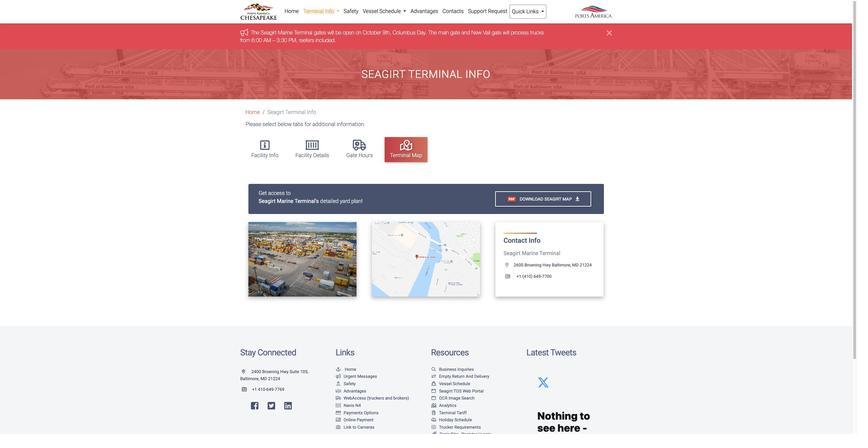 Task type: vqa. For each thing, say whether or not it's contained in the screenshot.
Messages
yes



Task type: locate. For each thing, give the bounding box(es) containing it.
links right quick
[[527, 8, 539, 15]]

0 vertical spatial advantages link
[[409, 5, 441, 18]]

search image
[[431, 368, 437, 372]]

suite
[[290, 370, 299, 375]]

0 horizontal spatial advantages link
[[336, 389, 366, 394]]

broening right 2400
[[262, 370, 279, 375]]

contact
[[504, 237, 527, 245]]

gate hours
[[346, 152, 373, 159]]

1 vertical spatial phone office image
[[242, 388, 252, 392]]

schedule
[[379, 8, 401, 14], [453, 382, 470, 387], [455, 418, 472, 423]]

terminal inside "the seagirt marine terminal gates will be open on october 9th, columbus day. the main gate and new vail gate will process trucks from 6:00 am – 3:30 pm, reefers included."
[[294, 30, 312, 36]]

broening for 2400
[[262, 370, 279, 375]]

2 vertical spatial schedule
[[455, 418, 472, 423]]

1 vertical spatial advantages
[[344, 389, 366, 394]]

user hard hat image
[[336, 382, 341, 387]]

connected
[[258, 348, 296, 358]]

0 horizontal spatial advantages
[[344, 389, 366, 394]]

facility inside facility details link
[[296, 152, 312, 159]]

list alt image
[[431, 426, 437, 430]]

below
[[278, 121, 292, 128]]

0 vertical spatial phone office image
[[505, 275, 516, 279]]

1 horizontal spatial home
[[285, 8, 299, 14]]

facility inside facility info link
[[252, 152, 268, 159]]

schedule for bells image
[[455, 418, 472, 423]]

credit card front image
[[336, 419, 341, 423]]

gate hours link
[[341, 137, 378, 162]]

0 vertical spatial hwy
[[543, 263, 551, 268]]

1 vertical spatial vessel schedule
[[439, 382, 470, 387]]

1 vertical spatial 21224
[[268, 377, 280, 382]]

to right click
[[296, 257, 301, 262]]

to
[[286, 190, 291, 197], [296, 257, 301, 262], [353, 425, 357, 430]]

links up anchor icon
[[336, 348, 355, 358]]

home left the terminal info in the left of the page
[[285, 8, 299, 14]]

1 vertical spatial links
[[336, 348, 355, 358]]

0 vertical spatial home link
[[282, 5, 301, 18]]

payments
[[344, 411, 363, 416]]

baltimore, inside contact info "tab panel"
[[552, 263, 571, 268]]

vessel schedule up seagirt tos web portal "link"
[[439, 382, 470, 387]]

0 vertical spatial and
[[462, 30, 470, 36]]

1 vertical spatial hwy
[[280, 370, 289, 375]]

return
[[452, 375, 465, 380]]

seagirt inside get  access to seagirt marine terminal's detailed yard plan!
[[259, 198, 276, 205]]

advantages link up webaccess
[[336, 389, 366, 394]]

phone office image left 410-
[[242, 388, 252, 392]]

seagirt tos web portal
[[439, 389, 484, 394]]

pdf
[[509, 197, 515, 201]]

0 vertical spatial 21224
[[580, 263, 592, 268]]

1 horizontal spatial +1
[[517, 274, 521, 279]]

1 gate from the left
[[450, 30, 460, 36]]

please
[[246, 121, 261, 128]]

phone office image inside +1 410-649-7769 link
[[242, 388, 252, 392]]

facility for facility details
[[296, 152, 312, 159]]

2 facility from the left
[[296, 152, 312, 159]]

1 horizontal spatial hwy
[[543, 263, 551, 268]]

safety link for terminal info link
[[342, 5, 361, 18]]

0 horizontal spatial 21224
[[268, 377, 280, 382]]

1 horizontal spatial baltimore,
[[552, 263, 571, 268]]

support request link
[[466, 5, 510, 18]]

analytics link
[[431, 404, 457, 409]]

gate right vail
[[492, 30, 502, 36]]

terminal map
[[390, 152, 422, 159]]

terminal
[[303, 8, 324, 14], [294, 30, 312, 36], [409, 68, 463, 81], [285, 109, 306, 116], [390, 152, 411, 159], [540, 251, 560, 257], [439, 411, 456, 416]]

gate right main
[[450, 30, 460, 36]]

anchor image
[[336, 368, 341, 372]]

the
[[251, 30, 259, 36], [429, 30, 437, 36]]

0 horizontal spatial md
[[261, 377, 267, 382]]

1 vertical spatial md
[[261, 377, 267, 382]]

1 horizontal spatial get
[[406, 257, 414, 262]]

1 vertical spatial vessel
[[439, 382, 452, 387]]

2 horizontal spatial to
[[353, 425, 357, 430]]

649- inside contact info "tab panel"
[[534, 274, 542, 279]]

0 vertical spatial broening
[[525, 263, 542, 268]]

broening inside 2400 broening hwy suite 105, baltimore, md 21224
[[262, 370, 279, 375]]

to right link
[[353, 425, 357, 430]]

1 vertical spatial and
[[385, 396, 392, 401]]

click to zoom
[[283, 257, 316, 262]]

2 gate from the left
[[492, 30, 502, 36]]

to inside get  access to seagirt marine terminal's detailed yard plan!
[[286, 190, 291, 197]]

1 horizontal spatial will
[[503, 30, 510, 36]]

1 horizontal spatial advantages
[[411, 8, 438, 14]]

safety link down urgent
[[336, 382, 356, 387]]

twitter square image
[[268, 402, 275, 411]]

get left 'directions'
[[406, 257, 414, 262]]

get left access
[[259, 190, 267, 197]]

close image
[[607, 29, 612, 37]]

+1 (410) 649-7700 link
[[504, 274, 552, 279]]

0 horizontal spatial the
[[251, 30, 259, 36]]

0 vertical spatial +1
[[517, 274, 521, 279]]

0 vertical spatial marine
[[278, 30, 293, 36]]

md
[[572, 263, 579, 268], [261, 377, 267, 382]]

facility down please
[[252, 152, 268, 159]]

7700
[[542, 274, 552, 279]]

contact info tab panel
[[241, 184, 612, 305]]

0 vertical spatial get
[[259, 190, 267, 197]]

vessel schedule link up 9th,
[[361, 5, 409, 18]]

+1 (410) 649-7700
[[516, 274, 552, 279]]

home link up urgent
[[336, 367, 356, 372]]

schedule down tariff
[[455, 418, 472, 423]]

2 the from the left
[[429, 30, 437, 36]]

empty return and delivery link
[[431, 375, 489, 380]]

open
[[343, 30, 354, 36]]

and left brokers)
[[385, 396, 392, 401]]

21224
[[580, 263, 592, 268], [268, 377, 280, 382]]

vail
[[483, 30, 490, 36]]

1 vertical spatial to
[[296, 257, 301, 262]]

phone office image down map marker alt image
[[505, 275, 516, 279]]

advantages link up day.
[[409, 5, 441, 18]]

2 horizontal spatial home
[[345, 367, 356, 372]]

marine inside "the seagirt marine terminal gates will be open on october 9th, columbus day. the main gate and new vail gate will process trucks from 6:00 am – 3:30 pm, reefers included."
[[278, 30, 293, 36]]

trucker
[[439, 425, 454, 430]]

home link up please
[[246, 109, 260, 116]]

0 vertical spatial safety
[[344, 8, 359, 14]]

get for get  access to seagirt marine terminal's detailed yard plan!
[[259, 190, 267, 197]]

n4
[[356, 404, 361, 409]]

1 horizontal spatial 21224
[[580, 263, 592, 268]]

inquiries
[[458, 367, 474, 372]]

broening for 2600
[[525, 263, 542, 268]]

and
[[462, 30, 470, 36], [385, 396, 392, 401]]

hwy for suite
[[280, 370, 289, 375]]

1 horizontal spatial md
[[572, 263, 579, 268]]

0 vertical spatial md
[[572, 263, 579, 268]]

1 safety from the top
[[344, 8, 359, 14]]

baltimore, down map marker alt icon
[[240, 377, 259, 382]]

hours
[[359, 152, 373, 159]]

broening up +1 (410) 649-7700
[[525, 263, 542, 268]]

cameras
[[358, 425, 375, 430]]

the up '6:00'
[[251, 30, 259, 36]]

will left process
[[503, 30, 510, 36]]

0 vertical spatial baltimore,
[[552, 263, 571, 268]]

urgent messages
[[344, 375, 377, 380]]

1 vertical spatial vessel schedule link
[[431, 382, 470, 387]]

21224 inside 2400 broening hwy suite 105, baltimore, md 21224
[[268, 377, 280, 382]]

support request
[[468, 8, 507, 14]]

to inside button
[[296, 257, 301, 262]]

649- down 2400 broening hwy suite 105, baltimore, md 21224 link
[[266, 387, 275, 393]]

terminal inside terminal info link
[[303, 8, 324, 14]]

home link for urgent messages link
[[336, 367, 356, 372]]

get inside get  access to seagirt marine terminal's detailed yard plan!
[[259, 190, 267, 197]]

649- right (410)
[[534, 274, 542, 279]]

+1 inside contact info "tab panel"
[[517, 274, 521, 279]]

the right day.
[[429, 30, 437, 36]]

navis n4 link
[[336, 404, 361, 409]]

vessel up october
[[363, 8, 378, 14]]

home
[[285, 8, 299, 14], [246, 109, 260, 116], [345, 367, 356, 372]]

0 horizontal spatial phone office image
[[242, 388, 252, 392]]

1 vertical spatial seagirt terminal info
[[267, 109, 316, 116]]

0 vertical spatial 649-
[[534, 274, 542, 279]]

hwy up 7700
[[543, 263, 551, 268]]

tos
[[454, 389, 462, 394]]

hwy left the suite
[[280, 370, 289, 375]]

marine
[[278, 30, 293, 36], [277, 198, 293, 205], [522, 251, 538, 257]]

baltimore, inside 2400 broening hwy suite 105, baltimore, md 21224
[[240, 377, 259, 382]]

1 vertical spatial 649-
[[266, 387, 275, 393]]

tab list
[[243, 134, 612, 166]]

get for get directions
[[406, 257, 414, 262]]

map marker alt image
[[242, 370, 251, 375]]

0 vertical spatial links
[[527, 8, 539, 15]]

0 horizontal spatial broening
[[262, 370, 279, 375]]

zoom
[[302, 257, 315, 262]]

info for terminal info
[[325, 8, 334, 14]]

0 horizontal spatial will
[[328, 30, 334, 36]]

credit card image
[[336, 411, 341, 416]]

1 horizontal spatial facility
[[296, 152, 312, 159]]

1 vertical spatial safety link
[[336, 382, 356, 387]]

0 horizontal spatial to
[[286, 190, 291, 197]]

0 horizontal spatial vessel
[[363, 8, 378, 14]]

1 horizontal spatial broening
[[525, 263, 542, 268]]

1 vertical spatial home link
[[246, 109, 260, 116]]

support
[[468, 8, 487, 14]]

hand receiving image
[[336, 390, 341, 394]]

1 horizontal spatial phone office image
[[505, 275, 516, 279]]

info inside "tab panel"
[[529, 237, 541, 245]]

1 vertical spatial +1
[[252, 387, 257, 393]]

advantages up webaccess
[[344, 389, 366, 394]]

0 vertical spatial vessel schedule
[[363, 8, 402, 14]]

info for facility info
[[269, 152, 278, 159]]

seagirt terminal info
[[362, 68, 491, 81], [267, 109, 316, 116]]

urgent messages link
[[336, 375, 377, 380]]

2 horizontal spatial home link
[[336, 367, 356, 372]]

9th,
[[383, 30, 391, 36]]

and left new
[[462, 30, 470, 36]]

1 the from the left
[[251, 30, 259, 36]]

facebook square image
[[251, 402, 259, 411]]

terminal tariff
[[439, 411, 467, 416]]

tabs
[[293, 121, 303, 128]]

1 vertical spatial broening
[[262, 370, 279, 375]]

tab list containing facility info
[[243, 134, 612, 166]]

0 horizontal spatial baltimore,
[[240, 377, 259, 382]]

0 horizontal spatial +1
[[252, 387, 257, 393]]

+1 left (410)
[[517, 274, 521, 279]]

+1 left 410-
[[252, 387, 257, 393]]

process
[[511, 30, 529, 36]]

latest tweets
[[527, 348, 577, 358]]

phone office image inside +1 (410) 649-7700 'link'
[[505, 275, 516, 279]]

vessel schedule link down "empty"
[[431, 382, 470, 387]]

broening inside contact info "tab panel"
[[525, 263, 542, 268]]

will left be
[[328, 30, 334, 36]]

home up please
[[246, 109, 260, 116]]

+1
[[517, 274, 521, 279], [252, 387, 257, 393]]

1 horizontal spatial to
[[296, 257, 301, 262]]

1 horizontal spatial gate
[[492, 30, 502, 36]]

1 vertical spatial marine
[[277, 198, 293, 205]]

hwy inside 2400 broening hwy suite 105, baltimore, md 21224
[[280, 370, 289, 375]]

the seagirt marine terminal gates will be open on october 9th, columbus day. the main gate and new vail gate will process trucks from 6:00 am – 3:30 pm, reefers included.
[[240, 30, 544, 43]]

marine up 3:30
[[278, 30, 293, 36]]

webaccess
[[344, 396, 366, 401]]

safety up open
[[344, 8, 359, 14]]

bullhorn image
[[240, 29, 251, 36]]

0 horizontal spatial gate
[[450, 30, 460, 36]]

schedule up 9th,
[[379, 8, 401, 14]]

1 horizontal spatial links
[[527, 8, 539, 15]]

advantages up day.
[[411, 8, 438, 14]]

navis
[[344, 404, 354, 409]]

0 horizontal spatial vessel schedule link
[[361, 5, 409, 18]]

browser image
[[431, 390, 437, 394]]

0 horizontal spatial home
[[246, 109, 260, 116]]

1 horizontal spatial seagirt terminal info
[[362, 68, 491, 81]]

0 horizontal spatial 649-
[[266, 387, 275, 393]]

vessel schedule link
[[361, 5, 409, 18], [431, 382, 470, 387]]

facility left details
[[296, 152, 312, 159]]

vessel schedule up 9th,
[[363, 8, 402, 14]]

safety
[[344, 8, 359, 14], [344, 382, 356, 387]]

0 horizontal spatial facility
[[252, 152, 268, 159]]

1 facility from the left
[[252, 152, 268, 159]]

gate
[[346, 152, 357, 159]]

1 horizontal spatial vessel
[[439, 382, 452, 387]]

marine down access
[[277, 198, 293, 205]]

1 will from the left
[[328, 30, 334, 36]]

payments options
[[344, 411, 379, 416]]

2 vertical spatial to
[[353, 425, 357, 430]]

get
[[259, 190, 267, 197], [406, 257, 414, 262]]

1 horizontal spatial the
[[429, 30, 437, 36]]

hwy inside contact info "tab panel"
[[543, 263, 551, 268]]

schedule up seagirt tos web portal
[[453, 382, 470, 387]]

facility info
[[252, 152, 278, 159]]

0 vertical spatial advantages
[[411, 8, 438, 14]]

vessel
[[363, 8, 378, 14], [439, 382, 452, 387]]

safety link
[[342, 5, 361, 18], [336, 382, 356, 387]]

reefers
[[299, 37, 314, 43]]

for
[[305, 121, 311, 128]]

link to cameras
[[344, 425, 375, 430]]

to right access
[[286, 190, 291, 197]]

1 vertical spatial safety
[[344, 382, 356, 387]]

marine down contact info
[[522, 251, 538, 257]]

0 horizontal spatial get
[[259, 190, 267, 197]]

safety link up open
[[342, 5, 361, 18]]

1 horizontal spatial 649-
[[534, 274, 542, 279]]

facility for facility info
[[252, 152, 268, 159]]

safety down urgent
[[344, 382, 356, 387]]

delivery
[[474, 375, 489, 380]]

0 vertical spatial safety link
[[342, 5, 361, 18]]

advantages link
[[409, 5, 441, 18], [336, 389, 366, 394]]

will
[[328, 30, 334, 36], [503, 30, 510, 36]]

vessel down "empty"
[[439, 382, 452, 387]]

2 vertical spatial home
[[345, 367, 356, 372]]

details
[[313, 152, 329, 159]]

phone office image
[[505, 275, 516, 279], [242, 388, 252, 392]]

2 safety from the top
[[344, 382, 356, 387]]

phone office image for +1 410-649-7769
[[242, 388, 252, 392]]

1 vertical spatial advantages link
[[336, 389, 366, 394]]

advantages
[[411, 8, 438, 14], [344, 389, 366, 394]]

trucker requirements
[[439, 425, 481, 430]]

linkedin image
[[284, 402, 292, 411]]

2 vertical spatial home link
[[336, 367, 356, 372]]

terminal inside contact info "tab panel"
[[540, 251, 560, 257]]

1 vertical spatial get
[[406, 257, 414, 262]]

baltimore, down seagirt marine terminal
[[552, 263, 571, 268]]

ocr image search
[[439, 396, 475, 401]]

home up urgent
[[345, 367, 356, 372]]

search
[[462, 396, 475, 401]]

home link left the terminal info in the left of the page
[[282, 5, 301, 18]]

facility
[[252, 152, 268, 159], [296, 152, 312, 159]]

2600 broening hwy baltimore, md 21224
[[514, 263, 592, 268]]

0 vertical spatial to
[[286, 190, 291, 197]]

2 will from the left
[[503, 30, 510, 36]]

2400 broening hwy suite 105, baltimore, md 21224 link
[[240, 370, 308, 382]]

1 vertical spatial schedule
[[453, 382, 470, 387]]

1 horizontal spatial and
[[462, 30, 470, 36]]



Task type: describe. For each thing, give the bounding box(es) containing it.
am
[[264, 37, 271, 43]]

+1 410-649-7769 link
[[240, 387, 284, 393]]

quick
[[512, 8, 525, 15]]

terminal info link
[[301, 5, 342, 18]]

21224 inside contact info "tab panel"
[[580, 263, 592, 268]]

gates
[[314, 30, 326, 36]]

0 horizontal spatial vessel schedule
[[363, 8, 402, 14]]

(410)
[[523, 274, 533, 279]]

business inquiries
[[439, 367, 474, 372]]

be
[[336, 30, 341, 36]]

0 vertical spatial schedule
[[379, 8, 401, 14]]

contacts link
[[441, 5, 466, 18]]

payment
[[357, 418, 374, 423]]

terminal map link
[[385, 137, 428, 162]]

1 horizontal spatial advantages link
[[409, 5, 441, 18]]

additional
[[313, 121, 336, 128]]

resources
[[431, 348, 469, 358]]

terminal tariff link
[[431, 411, 467, 416]]

0 vertical spatial vessel
[[363, 8, 378, 14]]

columbus
[[393, 30, 416, 36]]

holiday
[[439, 418, 454, 423]]

business inquiries link
[[431, 367, 474, 372]]

+1 for +1 (410) 649-7700
[[517, 274, 521, 279]]

stay
[[240, 348, 256, 358]]

seagirt marine terminal
[[504, 251, 560, 257]]

–
[[273, 37, 275, 43]]

7769
[[275, 387, 284, 393]]

bullhorn image
[[336, 375, 341, 380]]

business
[[439, 367, 457, 372]]

phone office image for +1 (410) 649-7700
[[505, 275, 516, 279]]

get directions link
[[394, 252, 458, 268]]

search plus image
[[316, 257, 322, 262]]

navis n4
[[344, 404, 361, 409]]

trucker requirements link
[[431, 425, 481, 430]]

image
[[449, 396, 461, 401]]

2400
[[252, 370, 261, 375]]

terminal inside the "terminal map" link
[[390, 152, 411, 159]]

messages
[[357, 375, 377, 380]]

+1 for +1 410-649-7769
[[252, 387, 257, 393]]

ship image
[[431, 382, 437, 387]]

arrow alt to bottom image
[[576, 197, 579, 202]]

map marker alt image
[[505, 264, 514, 268]]

browser image
[[431, 397, 437, 401]]

bells image
[[431, 419, 437, 423]]

main
[[438, 30, 449, 36]]

md inside 2400 broening hwy suite 105, baltimore, md 21224
[[261, 377, 267, 382]]

container storage image
[[336, 404, 341, 408]]

0 horizontal spatial home link
[[246, 109, 260, 116]]

analytics image
[[431, 404, 437, 408]]

md inside contact info "tab panel"
[[572, 263, 579, 268]]

download seagirt map
[[519, 197, 573, 202]]

seagirt tos web portal link
[[431, 389, 484, 394]]

online payment link
[[336, 418, 374, 423]]

detailed
[[320, 198, 339, 205]]

yard
[[340, 198, 350, 205]]

1 horizontal spatial vessel schedule link
[[431, 382, 470, 387]]

safety link for urgent messages link
[[336, 382, 356, 387]]

6:00
[[252, 37, 262, 43]]

october
[[363, 30, 381, 36]]

0 horizontal spatial links
[[336, 348, 355, 358]]

empty return and delivery
[[439, 375, 489, 380]]

link to cameras link
[[336, 425, 375, 430]]

webaccess (truckers and brokers)
[[344, 396, 409, 401]]

schedule for ship image
[[453, 382, 470, 387]]

home link for terminal info link
[[282, 5, 301, 18]]

hwy for baltimore,
[[543, 263, 551, 268]]

info for contact info
[[529, 237, 541, 245]]

0 vertical spatial seagirt terminal info
[[362, 68, 491, 81]]

terminal's
[[295, 198, 319, 205]]

to for click to zoom
[[296, 257, 301, 262]]

2400 broening hwy suite 105, baltimore, md 21224
[[240, 370, 308, 382]]

seagirt inside "the seagirt marine terminal gates will be open on october 9th, columbus day. the main gate and new vail gate will process trucks from 6:00 am – 3:30 pm, reefers included."
[[261, 30, 276, 36]]

contacts
[[443, 8, 464, 14]]

requirements
[[455, 425, 481, 430]]

0 vertical spatial vessel schedule link
[[361, 5, 409, 18]]

(truckers
[[367, 396, 384, 401]]

0 horizontal spatial and
[[385, 396, 392, 401]]

directions
[[415, 257, 439, 262]]

0 horizontal spatial seagirt terminal info
[[267, 109, 316, 116]]

empty
[[439, 375, 451, 380]]

link
[[344, 425, 352, 430]]

camera image
[[336, 426, 341, 430]]

0 vertical spatial home
[[285, 8, 299, 14]]

payments options link
[[336, 411, 379, 416]]

and inside "the seagirt marine terminal gates will be open on october 9th, columbus day. the main gate and new vail gate will process trucks from 6:00 am – 3:30 pm, reefers included."
[[462, 30, 470, 36]]

exchange image
[[431, 375, 437, 380]]

latest
[[527, 348, 549, 358]]

the seagirt marine terminal gates will be open on october 9th, columbus day. the main gate and new vail gate will process trucks from 6:00 am – 3:30 pm, reefers included. alert
[[0, 24, 852, 49]]

and
[[466, 375, 473, 380]]

holiday schedule link
[[431, 418, 472, 423]]

directions image
[[440, 257, 446, 262]]

quick links link
[[510, 5, 547, 19]]

terminal info
[[303, 8, 335, 14]]

analytics
[[439, 404, 457, 409]]

to for link to cameras
[[353, 425, 357, 430]]

information.
[[337, 121, 365, 128]]

quick links
[[512, 8, 540, 15]]

1 horizontal spatial vessel schedule
[[439, 382, 470, 387]]

get  access to seagirt marine terminal's detailed yard plan!
[[259, 190, 363, 205]]

tariff
[[457, 411, 467, 416]]

click to zoom button
[[271, 252, 333, 268]]

download
[[520, 197, 544, 202]]

stay connected
[[240, 348, 296, 358]]

get directions
[[406, 257, 440, 262]]

649- for 7769
[[266, 387, 275, 393]]

pm,
[[289, 37, 298, 43]]

wheat image
[[431, 432, 437, 435]]

online payment
[[344, 418, 374, 423]]

facility details
[[296, 152, 329, 159]]

410-
[[258, 387, 266, 393]]

marine inside get  access to seagirt marine terminal's detailed yard plan!
[[277, 198, 293, 205]]

day.
[[417, 30, 427, 36]]

649- for 7700
[[534, 274, 542, 279]]

ocr image search link
[[431, 396, 475, 401]]

advantages inside advantages link
[[411, 8, 438, 14]]

included.
[[316, 37, 336, 43]]

facility info link
[[246, 137, 284, 162]]

facility details link
[[290, 137, 335, 162]]

file invoice image
[[431, 411, 437, 416]]

2 vertical spatial marine
[[522, 251, 538, 257]]

truck container image
[[336, 397, 341, 401]]

map
[[563, 197, 572, 202]]



